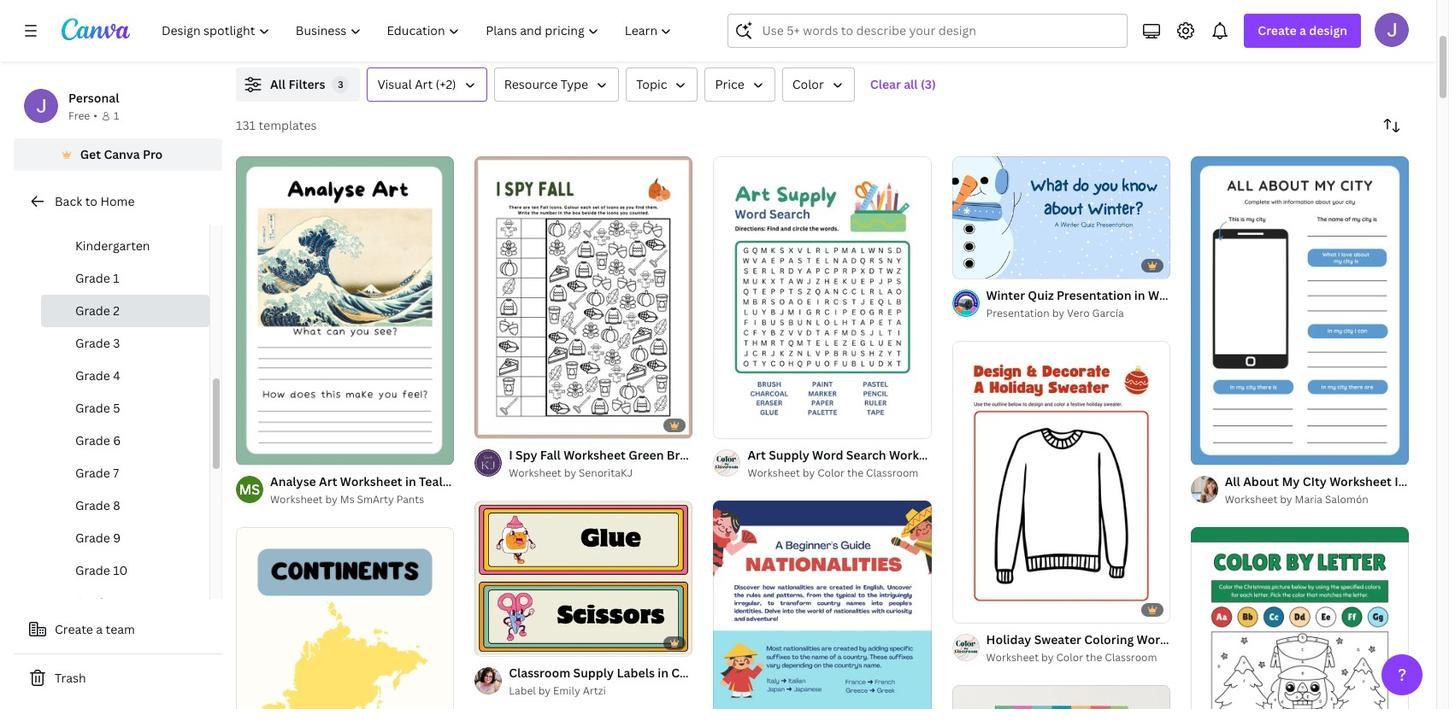 Task type: locate. For each thing, give the bounding box(es) containing it.
grade 7 link
[[41, 457, 209, 490]]

growth mindset education poster in colorful graphic style image
[[952, 686, 1170, 710]]

2 down grade 1 link at the top left of page
[[113, 303, 120, 319]]

1 horizontal spatial presentation
[[1057, 287, 1132, 303]]

art inside visual art (+2) button
[[415, 76, 433, 92]]

0 vertical spatial create
[[1258, 22, 1297, 38]]

Search search field
[[762, 15, 1117, 47]]

in inside 'winter quiz presentation in white and blue illustrative style presentation by vero garcía'
[[1134, 287, 1145, 303]]

2 vertical spatial color
[[1056, 651, 1083, 665]]

4 up 5
[[113, 368, 120, 384]]

grade down "grade 1"
[[75, 303, 110, 319]]

worksheet by color the classroom
[[748, 466, 918, 481], [986, 651, 1157, 665]]

1 horizontal spatial the
[[1086, 651, 1102, 665]]

grade 8 link
[[41, 490, 209, 522]]

get
[[80, 146, 101, 162]]

maria
[[1295, 492, 1323, 507]]

labels
[[617, 665, 655, 681]]

4 grade from the top
[[75, 368, 110, 384]]

ms smarty pants element
[[236, 476, 263, 504]]

grade for grade 2
[[75, 303, 110, 319]]

10
[[113, 563, 128, 579]]

2 vertical spatial of
[[494, 636, 503, 649]]

in right labels
[[658, 665, 669, 681]]

1 vertical spatial a
[[96, 622, 103, 638]]

white
[[1148, 287, 1182, 303], [1409, 474, 1443, 490]]

blue right and
[[1210, 287, 1236, 303]]

grade 9 link
[[41, 522, 209, 555]]

0 horizontal spatial all
[[270, 76, 286, 92]]

0 vertical spatial in
[[1134, 287, 1145, 303]]

classroom inside classroom supply labels in colorful retro  style label by emily artzi
[[509, 665, 570, 681]]

2 horizontal spatial style
[[1305, 287, 1335, 303]]

all filters
[[270, 76, 325, 92]]

0 vertical spatial art
[[415, 76, 433, 92]]

grade 5 link
[[41, 392, 209, 425]]

10 grade from the top
[[75, 563, 110, 579]]

color for the bottom worksheet by color the classroom link
[[1056, 651, 1083, 665]]

visual art (+2) button
[[367, 68, 487, 102]]

by
[[1052, 306, 1064, 321], [564, 466, 576, 481], [803, 466, 815, 481], [325, 492, 338, 507], [1280, 492, 1292, 507], [1041, 651, 1054, 665], [538, 684, 551, 698]]

in for white
[[1134, 287, 1145, 303]]

1 of 2
[[248, 445, 272, 457]]

emily
[[553, 684, 580, 698]]

0 horizontal spatial blue
[[445, 474, 472, 490]]

0 horizontal spatial style
[[509, 474, 538, 490]]

1 vertical spatial style
[[509, 474, 538, 490]]

2
[[113, 303, 120, 319], [267, 445, 272, 457]]

1 horizontal spatial style
[[757, 665, 787, 681]]

pants
[[396, 492, 424, 507]]

and
[[1185, 287, 1207, 303]]

pre-school
[[75, 205, 138, 221]]

in
[[1395, 474, 1406, 490]]

all about my city worksheet in white and blue simple style image
[[1191, 157, 1409, 465]]

style
[[1305, 287, 1335, 303], [509, 474, 538, 490], [757, 665, 787, 681]]

0 horizontal spatial in
[[405, 474, 416, 490]]

3 up grade 4 link
[[113, 335, 120, 351]]

grade up create a team at the bottom left of the page
[[75, 595, 110, 611]]

1 horizontal spatial 2
[[267, 445, 272, 457]]

a left team
[[96, 622, 103, 638]]

1 horizontal spatial create
[[1258, 22, 1297, 38]]

analyse art worksheet in teal blue basic style link
[[270, 473, 538, 492]]

grade inside 'link'
[[75, 335, 110, 351]]

style right retro
[[757, 665, 787, 681]]

in inside 'analyse art worksheet in teal blue basic style worksheet by ms smarty pants'
[[405, 474, 416, 490]]

0 vertical spatial blue
[[1210, 287, 1236, 303]]

design
[[1309, 22, 1347, 38]]

1 vertical spatial create
[[55, 622, 93, 638]]

continents world asia document in yellow blue white illustrative style image
[[236, 528, 454, 710]]

8 grade from the top
[[75, 498, 110, 514]]

0 vertical spatial presentation
[[1057, 287, 1132, 303]]

presentation up garcía
[[1057, 287, 1132, 303]]

131
[[236, 117, 256, 133]]

grade for grade 10
[[75, 563, 110, 579]]

create left design
[[1258, 22, 1297, 38]]

131 templates
[[236, 117, 317, 133]]

1
[[114, 109, 119, 123], [964, 258, 969, 271], [113, 270, 120, 286], [248, 445, 253, 457], [487, 636, 492, 649]]

a
[[1300, 22, 1306, 38], [96, 622, 103, 638]]

1 vertical spatial 2
[[267, 445, 272, 457]]

1 horizontal spatial all
[[1225, 474, 1240, 490]]

in
[[1134, 287, 1145, 303], [405, 474, 416, 490], [658, 665, 669, 681]]

0 horizontal spatial 2
[[113, 303, 120, 319]]

0 horizontal spatial the
[[847, 466, 864, 481]]

0 vertical spatial a
[[1300, 22, 1306, 38]]

in left and
[[1134, 287, 1145, 303]]

type
[[561, 76, 588, 92]]

grade for grade 8
[[75, 498, 110, 514]]

i spy fall worksheet green brown image
[[475, 156, 693, 439]]

white left a
[[1409, 474, 1443, 490]]

1 vertical spatial white
[[1409, 474, 1443, 490]]

1 for analyse art worksheet in teal blue basic style
[[248, 445, 253, 457]]

0 vertical spatial worksheet by color the classroom
[[748, 466, 918, 481]]

resource type button
[[494, 68, 619, 102]]

spy
[[516, 447, 537, 464]]

0 horizontal spatial classroom
[[509, 665, 570, 681]]

11 grade from the top
[[75, 595, 110, 611]]

2 horizontal spatial of
[[971, 258, 981, 271]]

color button
[[782, 68, 855, 102]]

personal
[[68, 90, 119, 106]]

grade 4
[[75, 368, 120, 384]]

grade for grade 4
[[75, 368, 110, 384]]

fall
[[540, 447, 561, 464]]

to
[[85, 193, 97, 209]]

2 horizontal spatial classroom
[[1105, 651, 1157, 665]]

1 horizontal spatial 4
[[506, 636, 511, 649]]

art inside 'analyse art worksheet in teal blue basic style worksheet by ms smarty pants'
[[319, 474, 337, 490]]

grade 3 link
[[41, 327, 209, 360]]

presentation
[[1057, 287, 1132, 303], [986, 306, 1050, 321]]

1 horizontal spatial white
[[1409, 474, 1443, 490]]

1 vertical spatial presentation
[[986, 306, 1050, 321]]

1 vertical spatial blue
[[445, 474, 472, 490]]

by inside 'winter quiz presentation in white and blue illustrative style presentation by vero garcía'
[[1052, 306, 1064, 321]]

2 grade from the top
[[75, 303, 110, 319]]

ms
[[340, 492, 355, 507]]

0 vertical spatial all
[[270, 76, 286, 92]]

a left design
[[1300, 22, 1306, 38]]

1 horizontal spatial a
[[1300, 22, 1306, 38]]

school
[[99, 205, 138, 221]]

visual
[[377, 76, 412, 92]]

senoritakj
[[579, 466, 633, 481]]

2 vertical spatial in
[[658, 665, 669, 681]]

create down grade 11
[[55, 622, 93, 638]]

4 up label on the left bottom
[[506, 636, 511, 649]]

back
[[55, 193, 82, 209]]

0 horizontal spatial 3
[[113, 335, 120, 351]]

by inside classroom supply labels in colorful retro  style label by emily artzi
[[538, 684, 551, 698]]

7 grade from the top
[[75, 465, 110, 481]]

winter quiz presentation in white and blue illustrative style presentation by vero garcía
[[986, 287, 1335, 321]]

analyse
[[270, 474, 316, 490]]

grade 6 link
[[41, 425, 209, 457]]

1 vertical spatial art
[[319, 474, 337, 490]]

all
[[270, 76, 286, 92], [1225, 474, 1240, 490]]

5 grade from the top
[[75, 400, 110, 416]]

0 horizontal spatial a
[[96, 622, 103, 638]]

resource
[[504, 76, 558, 92]]

presentation down winter
[[986, 306, 1050, 321]]

back to home
[[55, 193, 135, 209]]

grade left 9
[[75, 530, 110, 546]]

2 up analyse
[[267, 445, 272, 457]]

create inside create a design dropdown button
[[1258, 22, 1297, 38]]

style inside 'analyse art worksheet in teal blue basic style worksheet by ms smarty pants'
[[509, 474, 538, 490]]

1 of 20 link
[[952, 156, 1170, 279]]

grade up the "grade 2"
[[75, 270, 110, 286]]

None search field
[[728, 14, 1128, 48]]

art for analyse
[[319, 474, 337, 490]]

create inside create a team button
[[55, 622, 93, 638]]

in for colorful
[[658, 665, 669, 681]]

grade left 6
[[75, 433, 110, 449]]

kindergarten link
[[41, 230, 209, 262]]

3 grade from the top
[[75, 335, 110, 351]]

3 right filters
[[338, 78, 343, 91]]

grade left 5
[[75, 400, 110, 416]]

in up pants
[[405, 474, 416, 490]]

color
[[792, 76, 824, 92], [817, 466, 845, 481], [1056, 651, 1083, 665]]

1 vertical spatial all
[[1225, 474, 1240, 490]]

grade down the "grade 2"
[[75, 335, 110, 351]]

1 horizontal spatial 3
[[338, 78, 343, 91]]

art for visual
[[415, 76, 433, 92]]

0 horizontal spatial worksheet by color the classroom link
[[748, 465, 932, 482]]

art supply word search worksheet in red green illustrated style image
[[713, 156, 932, 439]]

christmas coloring page activity worksheet in green and white festive and lined style image
[[1191, 528, 1409, 710]]

1 horizontal spatial in
[[658, 665, 669, 681]]

by inside 'analyse art worksheet in teal blue basic style worksheet by ms smarty pants'
[[325, 492, 338, 507]]

grade left 7
[[75, 465, 110, 481]]

style right illustrative on the right top
[[1305, 287, 1335, 303]]

1 vertical spatial in
[[405, 474, 416, 490]]

1 horizontal spatial of
[[494, 636, 503, 649]]

grade left 8
[[75, 498, 110, 514]]

1 horizontal spatial worksheet by color the classroom link
[[986, 650, 1170, 667]]

1 vertical spatial of
[[255, 445, 265, 457]]

1 vertical spatial color
[[817, 466, 845, 481]]

0 horizontal spatial white
[[1148, 287, 1182, 303]]

grade for grade 3
[[75, 335, 110, 351]]

1 vertical spatial worksheet by color the classroom
[[986, 651, 1157, 665]]

create for create a design
[[1258, 22, 1297, 38]]

ms smarty pants image
[[236, 476, 263, 504]]

art left (+2)
[[415, 76, 433, 92]]

garcía
[[1092, 306, 1124, 321]]

trash
[[55, 670, 86, 687]]

1 vertical spatial the
[[1086, 651, 1102, 665]]

pro
[[143, 146, 163, 162]]

1 vertical spatial worksheet by color the classroom link
[[986, 650, 1170, 667]]

artzi
[[583, 684, 606, 698]]

0 horizontal spatial 4
[[113, 368, 120, 384]]

grade left 10
[[75, 563, 110, 579]]

art right analyse
[[319, 474, 337, 490]]

grade 4 link
[[41, 360, 209, 392]]

0 vertical spatial style
[[1305, 287, 1335, 303]]

blue right teal
[[445, 474, 472, 490]]

style inside classroom supply labels in colorful retro  style label by emily artzi
[[757, 665, 787, 681]]

grade for grade 7
[[75, 465, 110, 481]]

create a design button
[[1244, 14, 1361, 48]]

0 horizontal spatial presentation
[[986, 306, 1050, 321]]

2 vertical spatial style
[[757, 665, 787, 681]]

0 horizontal spatial of
[[255, 445, 265, 457]]

grade down the grade 3
[[75, 368, 110, 384]]

1 vertical spatial 4
[[506, 636, 511, 649]]

0 horizontal spatial art
[[319, 474, 337, 490]]

a inside create a team button
[[96, 622, 103, 638]]

grade for grade 11
[[75, 595, 110, 611]]

price
[[715, 76, 744, 92]]

style down spy
[[509, 474, 538, 490]]

grade 2
[[75, 303, 120, 319]]

9 grade from the top
[[75, 530, 110, 546]]

clear
[[870, 76, 901, 92]]

all left filters
[[270, 76, 286, 92]]

all inside 'all about my city worksheet in white a worksheet by maria salomón'
[[1225, 474, 1240, 490]]

in inside classroom supply labels in colorful retro  style label by emily artzi
[[658, 665, 669, 681]]

1 horizontal spatial art
[[415, 76, 433, 92]]

1 vertical spatial 3
[[113, 335, 120, 351]]

0 vertical spatial color
[[792, 76, 824, 92]]

0 vertical spatial white
[[1148, 287, 1182, 303]]

5
[[113, 400, 120, 416]]

1 horizontal spatial blue
[[1210, 287, 1236, 303]]

6 grade from the top
[[75, 433, 110, 449]]

1 grade from the top
[[75, 270, 110, 286]]

Sort by button
[[1375, 109, 1409, 143]]

a inside create a design dropdown button
[[1300, 22, 1306, 38]]

all left about
[[1225, 474, 1240, 490]]

0 horizontal spatial create
[[55, 622, 93, 638]]

smarty
[[357, 492, 394, 507]]

2 horizontal spatial in
[[1134, 287, 1145, 303]]

0 vertical spatial of
[[971, 258, 981, 271]]

color inside button
[[792, 76, 824, 92]]

grade
[[75, 270, 110, 286], [75, 303, 110, 319], [75, 335, 110, 351], [75, 368, 110, 384], [75, 400, 110, 416], [75, 433, 110, 449], [75, 465, 110, 481], [75, 498, 110, 514], [75, 530, 110, 546], [75, 563, 110, 579], [75, 595, 110, 611]]

white left and
[[1148, 287, 1182, 303]]



Task type: vqa. For each thing, say whether or not it's contained in the screenshot.
the right use
no



Task type: describe. For each thing, give the bounding box(es) containing it.
grade 3
[[75, 335, 120, 351]]

grade 10 link
[[41, 555, 209, 587]]

worksheet by senoritakj link
[[509, 465, 693, 482]]

grade for grade 6
[[75, 433, 110, 449]]

a
[[1446, 474, 1449, 490]]

a for design
[[1300, 22, 1306, 38]]

grade 8
[[75, 498, 120, 514]]

illustrative
[[1239, 287, 1302, 303]]

green
[[629, 447, 664, 464]]

create a design
[[1258, 22, 1347, 38]]

1 horizontal spatial worksheet by color the classroom
[[986, 651, 1157, 665]]

back to home link
[[14, 185, 222, 219]]

white inside 'all about my city worksheet in white a worksheet by maria salomón'
[[1409, 474, 1443, 490]]

home
[[100, 193, 135, 209]]

1 of 2 link
[[236, 156, 454, 465]]

of for analyse art worksheet in teal blue basic style
[[255, 445, 265, 457]]

all
[[904, 76, 918, 92]]

1 of 4
[[487, 636, 511, 649]]

grade 10
[[75, 563, 128, 579]]

retro
[[722, 665, 754, 681]]

get canva pro
[[80, 146, 163, 162]]

1 of 20
[[964, 258, 995, 271]]

3 inside 'link'
[[113, 335, 120, 351]]

analyse art worksheet in teal blue basic style worksheet by ms smarty pants
[[270, 474, 538, 507]]

style inside 'winter quiz presentation in white and blue illustrative style presentation by vero garcía'
[[1305, 287, 1335, 303]]

grade 7
[[75, 465, 119, 481]]

1 horizontal spatial classroom
[[866, 466, 918, 481]]

top level navigation element
[[150, 14, 687, 48]]

grade for grade 1
[[75, 270, 110, 286]]

free •
[[68, 109, 97, 123]]

of for classroom supply labels in colorful retro  style
[[494, 636, 503, 649]]

0 vertical spatial 3
[[338, 78, 343, 91]]

white inside 'winter quiz presentation in white and blue illustrative style presentation by vero garcía'
[[1148, 287, 1182, 303]]

analyse art worksheet in teal blue basic style image
[[236, 157, 454, 465]]

classroom supply labels in colorful retro  style image
[[475, 502, 693, 656]]

all for all about my city worksheet in white a worksheet by maria salomón
[[1225, 474, 1240, 490]]

salomón
[[1325, 492, 1369, 507]]

worksheet by maria salomón link
[[1225, 492, 1409, 509]]

i spy fall worksheet green brown worksheet by senoritakj
[[509, 447, 704, 481]]

(+2)
[[436, 76, 456, 92]]

visual art (+2)
[[377, 76, 456, 92]]

nationalities infographic in white blue cute fun style image
[[713, 501, 932, 710]]

1 for classroom supply labels in colorful retro  style
[[487, 636, 492, 649]]

7
[[113, 465, 119, 481]]

colorful
[[671, 665, 719, 681]]

create for create a team
[[55, 622, 93, 638]]

2 inside 1 of 2 link
[[267, 445, 272, 457]]

1 for winter quiz presentation in white and blue illustrative style
[[964, 258, 969, 271]]

get canva pro button
[[14, 138, 222, 171]]

20
[[983, 258, 995, 271]]

grade for grade 5
[[75, 400, 110, 416]]

i spy fall worksheet green brown link
[[509, 447, 704, 465]]

grade 5
[[75, 400, 120, 416]]

8
[[113, 498, 120, 514]]

3 filter options selected element
[[332, 76, 349, 93]]

grade 11
[[75, 595, 126, 611]]

holiday sweater coloring worksheet in colorful illustrated style image
[[952, 341, 1170, 623]]

kindergarten
[[75, 238, 150, 254]]

blue inside 'analyse art worksheet in teal blue basic style worksheet by ms smarty pants'
[[445, 474, 472, 490]]

all for all filters
[[270, 76, 286, 92]]

classroom supply labels in colorful retro  style label by emily artzi
[[509, 665, 787, 698]]

jacob simon image
[[1375, 13, 1409, 47]]

0 horizontal spatial worksheet by color the classroom
[[748, 466, 918, 481]]

by inside 'all about my city worksheet in white a worksheet by maria salomón'
[[1280, 492, 1292, 507]]

topic
[[636, 76, 667, 92]]

all about my city worksheet in white a link
[[1225, 473, 1449, 492]]

blue inside 'winter quiz presentation in white and blue illustrative style presentation by vero garcía'
[[1210, 287, 1236, 303]]

worksheet by ms smarty pants link
[[270, 492, 454, 509]]

create a team button
[[14, 613, 222, 647]]

resource type
[[504, 76, 588, 92]]

teal
[[419, 474, 443, 490]]

grade 1
[[75, 270, 120, 286]]

my
[[1282, 474, 1300, 490]]

a for team
[[96, 622, 103, 638]]

0 vertical spatial worksheet by color the classroom link
[[748, 465, 932, 482]]

create a team
[[55, 622, 135, 638]]

(3)
[[921, 76, 936, 92]]

6
[[113, 433, 121, 449]]

grade 6
[[75, 433, 121, 449]]

winter quiz presentation in white and blue illustrative style link
[[986, 286, 1335, 305]]

grade 9
[[75, 530, 121, 546]]

in for teal
[[405, 474, 416, 490]]

0 vertical spatial the
[[847, 466, 864, 481]]

presentation by vero garcía link
[[986, 305, 1170, 322]]

templates
[[259, 117, 317, 133]]

label
[[509, 684, 536, 698]]

0 vertical spatial 2
[[113, 303, 120, 319]]

9
[[113, 530, 121, 546]]

supply
[[573, 665, 614, 681]]

label by emily artzi link
[[509, 683, 693, 700]]

grade for grade 9
[[75, 530, 110, 546]]

free
[[68, 109, 90, 123]]

1 of 4 link
[[475, 501, 693, 656]]

grade 11 link
[[41, 587, 209, 620]]

winter quiz presentation in white and blue illustrative style image
[[952, 156, 1170, 279]]

i
[[509, 447, 513, 464]]

city
[[1303, 474, 1327, 490]]

canva
[[104, 146, 140, 162]]

about
[[1243, 474, 1279, 490]]

by inside i spy fall worksheet green brown worksheet by senoritakj
[[564, 466, 576, 481]]

clear all (3)
[[870, 76, 936, 92]]

color for topmost worksheet by color the classroom link
[[817, 466, 845, 481]]

clear all (3) button
[[862, 68, 945, 102]]

of for winter quiz presentation in white and blue illustrative style
[[971, 258, 981, 271]]

0 vertical spatial 4
[[113, 368, 120, 384]]

winter
[[986, 287, 1025, 303]]



